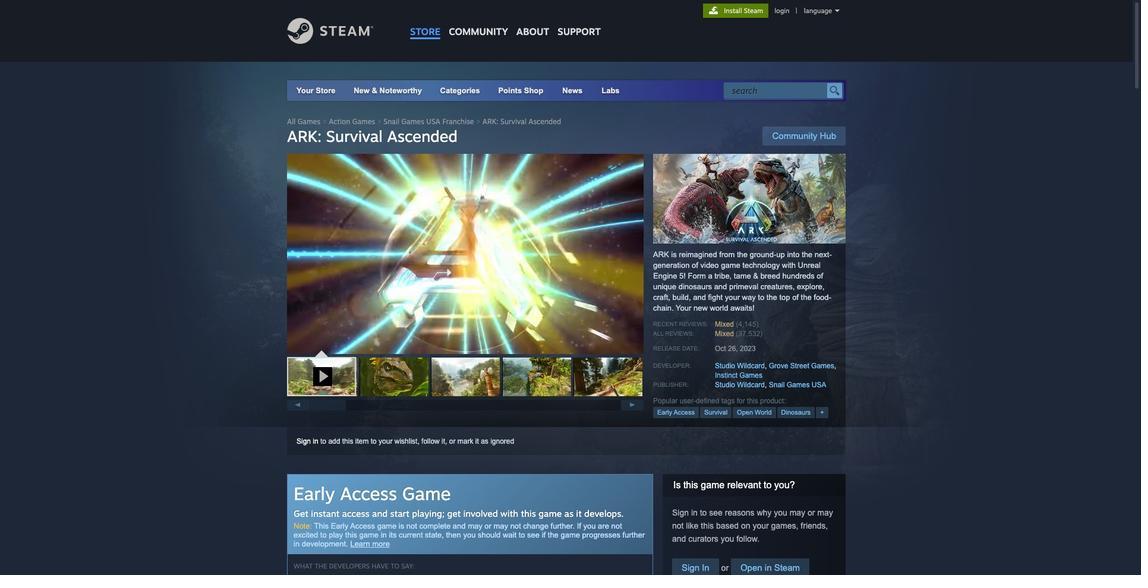 Task type: describe. For each thing, give the bounding box(es) containing it.
game inside ark is reimagined from the ground-up into the next- generation of video game technology with unreal engine 5! form a tribe, tame & breed hundreds of unique dinosaurs and primeval creatures, explore, craft, build, and fight your way to the top of the food- chain. your new world awaits!
[[721, 261, 740, 270]]

sign in link
[[672, 559, 719, 575]]

studio for studio wildcard , grove street games , instinct games
[[715, 362, 735, 370]]

early access game get instant access and start playing; get involved with this game as it develops.
[[294, 483, 624, 520]]

is inside ark is reimagined from the ground-up into the next- generation of video game technology with unreal engine 5! form a tribe, tame & breed hundreds of unique dinosaurs and primeval creatures, explore, craft, build, and fight your way to the top of the food- chain. your new world awaits!
[[671, 250, 677, 259]]

as for game
[[564, 508, 574, 520]]

action games link
[[329, 117, 375, 126]]

wishlist,
[[395, 437, 420, 446]]

in down note:
[[294, 540, 300, 549]]

|
[[796, 7, 797, 15]]

hundreds
[[783, 272, 815, 281]]

current
[[399, 531, 423, 540]]

learn more
[[350, 540, 390, 549]]

see inside 'this early access game is not complete and may or may not change further. if you are not excited to play this game in its current state, then you          should wait to see if the game progresses further in development.'
[[527, 531, 540, 540]]

game down "start"
[[377, 522, 397, 531]]

, for games
[[765, 381, 767, 389]]

defined
[[696, 397, 719, 405]]

chain.
[[653, 304, 674, 313]]

all games link
[[287, 117, 320, 126]]

is
[[673, 480, 681, 490]]

more
[[372, 540, 390, 549]]

games left action
[[298, 117, 320, 126]]

are
[[598, 522, 609, 531]]

0 vertical spatial of
[[692, 261, 698, 270]]

game right if at the bottom left of page
[[561, 531, 580, 540]]

& inside ark is reimagined from the ground-up into the next- generation of video game technology with unreal engine 5! form a tribe, tame & breed hundreds of unique dinosaurs and primeval creatures, explore, craft, build, and fight your way to the top of the food- chain. your new world awaits!
[[753, 272, 758, 281]]

ignored
[[490, 437, 514, 446]]

a
[[708, 272, 713, 281]]

not left change at the bottom of page
[[510, 522, 521, 531]]

new & noteworthy
[[354, 86, 422, 95]]

1 vertical spatial survival
[[326, 127, 383, 146]]

excited
[[294, 531, 318, 540]]

dinosaurs
[[679, 282, 712, 291]]

snail games usa franchise link
[[384, 117, 474, 126]]

popular
[[653, 397, 678, 405]]

instant
[[311, 508, 340, 520]]

generation
[[653, 261, 690, 270]]

for
[[737, 397, 745, 405]]

snail games usa link
[[769, 381, 826, 389]]

to right item at bottom
[[371, 437, 377, 446]]

why
[[757, 508, 772, 518]]

1 horizontal spatial ark:
[[483, 117, 499, 126]]

your inside ark is reimagined from the ground-up into the next- generation of video game technology with unreal engine 5! form a tribe, tame & breed hundreds of unique dinosaurs and primeval creatures, explore, craft, build, and fight your way to the top of the food- chain. your new world awaits!
[[725, 293, 740, 302]]

(4,145)
[[736, 320, 759, 329]]

0 vertical spatial usa
[[426, 117, 441, 126]]

world
[[755, 409, 772, 416]]

3 > from the left
[[476, 117, 480, 126]]

access for early access game get instant access and start playing; get involved with this game as it develops.
[[340, 483, 397, 505]]

is this game relevant to you?
[[673, 480, 795, 490]]

login
[[775, 7, 790, 15]]

labs link
[[592, 80, 629, 101]]

state,
[[425, 531, 444, 540]]

0 horizontal spatial ark:
[[287, 127, 322, 146]]

reviews: for mixed (37,532)
[[665, 330, 694, 337]]

friends,
[[801, 521, 828, 531]]

sign in
[[682, 563, 710, 573]]

community hub link
[[763, 127, 846, 146]]

change
[[523, 522, 549, 531]]

with inside early access game get instant access and start playing; get involved with this game as it develops.
[[501, 508, 518, 520]]

say:
[[401, 562, 414, 571]]

get
[[294, 508, 308, 520]]

engine
[[653, 272, 677, 281]]

you down based
[[721, 534, 734, 544]]

ground-
[[750, 250, 777, 259]]

survival link
[[700, 407, 732, 418]]

ark is reimagined from the ground-up into the next- generation of video game technology with unreal engine 5! form a tribe, tame & breed hundreds of unique dinosaurs and primeval creatures, explore, craft, build, and fight your way to the top of the food- chain. your new world awaits!
[[653, 250, 832, 313]]

sign for sign in to add this item to your wishlist, follow it, or mark it as ignored
[[297, 437, 311, 446]]

sign for sign in
[[682, 563, 700, 573]]

open world
[[737, 409, 772, 416]]

1 horizontal spatial steam
[[774, 563, 800, 573]]

0 horizontal spatial ascended
[[387, 127, 458, 146]]

community
[[772, 131, 818, 141]]

points
[[498, 86, 522, 95]]

ark: survival ascended
[[287, 127, 458, 146]]

not down "start"
[[406, 522, 417, 531]]

is inside 'this early access game is not complete and may or may not change further. if you are not excited to play this game in its current state, then you          should wait to see if the game progresses further in development.'
[[399, 522, 404, 531]]

involved
[[463, 508, 498, 520]]

(37,532)
[[736, 330, 763, 338]]

new
[[354, 86, 370, 95]]

game inside early access game get instant access and start playing; get involved with this game as it develops.
[[539, 508, 562, 520]]

and up new
[[693, 293, 706, 302]]

street
[[790, 362, 809, 370]]

to inside ark is reimagined from the ground-up into the next- generation of video game technology with unreal engine 5! form a tribe, tame & breed hundreds of unique dinosaurs and primeval creatures, explore, craft, build, and fight your way to the top of the food- chain. your new world awaits!
[[758, 293, 765, 302]]

get
[[447, 508, 461, 520]]

and inside 'this early access game is not complete and may or may not change further. if you are not excited to play this game in its current state, then you          should wait to see if the game progresses further in development.'
[[453, 522, 466, 531]]

unreal
[[798, 261, 821, 270]]

add
[[328, 437, 340, 446]]

about
[[516, 26, 549, 37]]

playing;
[[412, 508, 445, 520]]

development.
[[302, 540, 348, 549]]

to left you?
[[764, 480, 772, 490]]

dinosaurs
[[781, 409, 811, 416]]

game left its
[[359, 531, 379, 540]]

this inside early access game get instant access and start playing; get involved with this game as it develops.
[[521, 508, 536, 520]]

account menu navigation
[[703, 4, 846, 18]]

early for early access game get instant access and start playing; get involved with this game as it develops.
[[294, 483, 335, 505]]

you up games,
[[774, 508, 787, 518]]

categories
[[440, 86, 480, 95]]

the right from
[[737, 250, 748, 259]]

game left relevant
[[701, 480, 725, 490]]

and down tribe,
[[714, 282, 727, 291]]

video
[[701, 261, 719, 270]]

all for all reviews:
[[653, 330, 664, 337]]

2 horizontal spatial of
[[817, 272, 823, 281]]

to inside the sign in to see reasons why you may or may not like this based on your games, friends, and curators you follow.
[[700, 508, 707, 518]]

top
[[780, 293, 790, 302]]

, right street
[[834, 362, 836, 370]]

to left say:
[[391, 562, 399, 571]]

mark
[[458, 437, 473, 446]]

new & noteworthy link
[[354, 86, 422, 95]]

to left the add
[[320, 437, 326, 446]]

tags
[[721, 397, 735, 405]]

creatures,
[[761, 282, 795, 291]]

community link
[[445, 0, 512, 43]]

what
[[294, 562, 313, 571]]

access
[[342, 508, 370, 520]]

technology
[[743, 261, 780, 270]]

further
[[623, 531, 645, 540]]

0 horizontal spatial snail
[[384, 117, 399, 126]]

store
[[410, 26, 441, 37]]

into
[[787, 250, 800, 259]]

open for open in steam
[[741, 563, 762, 573]]

this up open world on the right
[[747, 397, 758, 405]]

relevant
[[727, 480, 761, 490]]

language
[[804, 7, 832, 15]]

item
[[355, 437, 369, 446]]

studio wildcard , snail games usa
[[715, 381, 826, 389]]

about link
[[512, 0, 554, 40]]

support
[[558, 26, 601, 37]]

access inside 'this early access game is not complete and may or may not change further. if you are not excited to play this game in its current state, then you          should wait to see if the game progresses further in development.'
[[350, 522, 375, 531]]

mixed for mixed (4,145)
[[715, 320, 734, 329]]

you right then
[[463, 531, 476, 540]]

mixed (37,532)
[[715, 330, 763, 338]]

or inside the sign in to see reasons why you may or may not like this based on your games, friends, and curators you follow.
[[808, 508, 815, 518]]



Task type: locate. For each thing, give the bounding box(es) containing it.
of up form
[[692, 261, 698, 270]]

wildcard for grove
[[737, 362, 765, 370]]

game down from
[[721, 261, 740, 270]]

in
[[702, 563, 710, 573]]

your down "why"
[[753, 521, 769, 531]]

0 vertical spatial reviews:
[[679, 321, 708, 328]]

early down the popular at the bottom of page
[[657, 409, 672, 416]]

wildcard inside studio wildcard , grove street games , instinct games
[[737, 362, 765, 370]]

steam right install
[[744, 7, 763, 15]]

0 horizontal spatial see
[[527, 531, 540, 540]]

it right "mark"
[[475, 437, 479, 446]]

sign inside the sign in to see reasons why you may or may not like this based on your games, friends, and curators you follow.
[[672, 508, 689, 518]]

0 vertical spatial mixed
[[715, 320, 734, 329]]

1 horizontal spatial of
[[792, 293, 799, 302]]

support link
[[554, 0, 605, 40]]

reimagined
[[679, 250, 717, 259]]

with up wait
[[501, 508, 518, 520]]

2 studio wildcard link from the top
[[715, 381, 765, 389]]

0 horizontal spatial survival
[[326, 127, 383, 146]]

2 vertical spatial early
[[331, 522, 348, 531]]

to right wait
[[519, 531, 525, 540]]

your down build,
[[676, 304, 692, 313]]

2 vertical spatial access
[[350, 522, 375, 531]]

this right play
[[345, 531, 357, 540]]

new
[[694, 304, 708, 313]]

ark
[[653, 250, 669, 259]]

global menu navigation
[[406, 0, 605, 43]]

1 > from the left
[[323, 117, 327, 126]]

1 horizontal spatial your
[[676, 304, 692, 313]]

1 horizontal spatial it
[[576, 508, 582, 520]]

0 vertical spatial &
[[372, 86, 377, 95]]

1 horizontal spatial ascended
[[529, 117, 561, 126]]

see up based
[[709, 508, 723, 518]]

user-
[[680, 397, 696, 405]]

is up generation
[[671, 250, 677, 259]]

1 horizontal spatial &
[[753, 272, 758, 281]]

early up instant
[[294, 483, 335, 505]]

fight
[[708, 293, 723, 302]]

mixed for mixed (37,532)
[[715, 330, 734, 338]]

1 horizontal spatial your
[[725, 293, 740, 302]]

0 vertical spatial survival
[[501, 117, 527, 126]]

wildcard
[[737, 362, 765, 370], [737, 381, 765, 389]]

reviews: for mixed (4,145)
[[679, 321, 708, 328]]

this right the add
[[342, 437, 353, 446]]

recent reviews:
[[653, 321, 708, 328]]

this inside 'this early access game is not complete and may or may not change further. if you are not excited to play this game in its current state, then you          should wait to see if the game progresses further in development.'
[[345, 531, 357, 540]]

to left play
[[320, 531, 327, 540]]

0 horizontal spatial as
[[481, 437, 489, 446]]

the right if at the bottom left of page
[[548, 531, 559, 540]]

1 vertical spatial mixed
[[715, 330, 734, 338]]

search search field
[[732, 83, 824, 99]]

this
[[314, 522, 329, 531]]

and down get
[[453, 522, 466, 531]]

1 vertical spatial ascended
[[387, 127, 458, 146]]

in for open in steam
[[765, 563, 772, 573]]

> right franchise
[[476, 117, 480, 126]]

1 horizontal spatial all
[[653, 330, 664, 337]]

as up further.
[[564, 508, 574, 520]]

0 vertical spatial wildcard
[[737, 362, 765, 370]]

&
[[372, 86, 377, 95], [753, 272, 758, 281]]

and left "start"
[[372, 508, 388, 520]]

1 vertical spatial &
[[753, 272, 758, 281]]

see left if at the bottom left of page
[[527, 531, 540, 540]]

you right if
[[583, 522, 596, 531]]

your inside ark is reimagined from the ground-up into the next- generation of video game technology with unreal engine 5! form a tribe, tame & breed hundreds of unique dinosaurs and primeval creatures, explore, craft, build, and fight your way to the top of the food- chain. your new world awaits!
[[676, 304, 692, 313]]

2 horizontal spatial >
[[476, 117, 480, 126]]

tame
[[734, 272, 751, 281]]

release date:
[[653, 345, 699, 352]]

the down the creatures,
[[767, 293, 777, 302]]

studio for studio wildcard , snail games usa
[[715, 381, 735, 389]]

access for early access
[[674, 409, 695, 416]]

1 wildcard from the top
[[737, 362, 765, 370]]

this right is
[[684, 480, 698, 490]]

studio wildcard , grove street games , instinct games
[[715, 362, 836, 380]]

0 horizontal spatial your
[[379, 437, 393, 446]]

0 vertical spatial is
[[671, 250, 677, 259]]

1 horizontal spatial as
[[564, 508, 574, 520]]

then
[[446, 531, 461, 540]]

and inside early access game get instant access and start playing; get involved with this game as it develops.
[[372, 508, 388, 520]]

this inside the sign in to see reasons why you may or may not like this based on your games, friends, and curators you follow.
[[701, 521, 714, 531]]

games down street
[[787, 381, 810, 389]]

1 horizontal spatial snail
[[769, 381, 785, 389]]

> up ark: survival ascended
[[377, 117, 382, 126]]

this up curators
[[701, 521, 714, 531]]

games down noteworthy
[[402, 117, 424, 126]]

1 vertical spatial is
[[399, 522, 404, 531]]

sign left the add
[[297, 437, 311, 446]]

or right in
[[719, 564, 731, 573]]

1 vertical spatial sign
[[672, 508, 689, 518]]

1 mixed from the top
[[715, 320, 734, 329]]

in for sign in to add this item to your wishlist, follow it, or mark it as ignored
[[313, 437, 318, 446]]

& right new
[[372, 86, 377, 95]]

not right are
[[611, 522, 622, 531]]

2 horizontal spatial your
[[753, 521, 769, 531]]

games,
[[771, 521, 799, 531]]

of up explore,
[[817, 272, 823, 281]]

it inside early access game get instant access and start playing; get involved with this game as it develops.
[[576, 508, 582, 520]]

0 vertical spatial see
[[709, 508, 723, 518]]

all for all games > action games > snail games usa franchise > ark: survival ascended
[[287, 117, 296, 126]]

usa left franchise
[[426, 117, 441, 126]]

not left like
[[672, 521, 684, 531]]

1 vertical spatial it
[[576, 508, 582, 520]]

way
[[742, 293, 756, 302]]

1 vertical spatial open
[[741, 563, 762, 573]]

1 vertical spatial ark:
[[287, 127, 322, 146]]

labs
[[602, 86, 620, 95]]

reviews: down recent reviews:
[[665, 330, 694, 337]]

reviews:
[[679, 321, 708, 328], [665, 330, 694, 337]]

1 vertical spatial steam
[[774, 563, 800, 573]]

the down explore,
[[801, 293, 812, 302]]

0 vertical spatial as
[[481, 437, 489, 446]]

1 vertical spatial of
[[817, 272, 823, 281]]

in inside the sign in to see reasons why you may or may not like this based on your games, friends, and curators you follow.
[[691, 508, 698, 518]]

0 vertical spatial ascended
[[529, 117, 561, 126]]

sign for sign in to see reasons why you may or may not like this based on your games, friends, and curators you follow.
[[672, 508, 689, 518]]

,
[[765, 362, 767, 370], [834, 362, 836, 370], [765, 381, 767, 389]]

2 vertical spatial sign
[[682, 563, 700, 573]]

open for open world
[[737, 409, 753, 416]]

mixed up mixed (37,532)
[[715, 320, 734, 329]]

is right its
[[399, 522, 404, 531]]

0 horizontal spatial it
[[475, 437, 479, 446]]

as for to
[[481, 437, 489, 446]]

oct
[[715, 345, 726, 353]]

open in steam
[[741, 563, 800, 573]]

studio inside studio wildcard , grove street games , instinct games
[[715, 362, 735, 370]]

unique
[[653, 282, 676, 291]]

ark: down the all games link
[[287, 127, 322, 146]]

login | language
[[775, 7, 832, 15]]

craft,
[[653, 293, 670, 302]]

survival down points in the left top of the page
[[501, 117, 527, 126]]

1 vertical spatial as
[[564, 508, 574, 520]]

0 horizontal spatial >
[[323, 117, 327, 126]]

sign inside sign in link
[[682, 563, 700, 573]]

1 vertical spatial usa
[[812, 381, 826, 389]]

mixed (4,145)
[[715, 320, 759, 329]]

see
[[709, 508, 723, 518], [527, 531, 540, 540]]

build,
[[673, 293, 691, 302]]

install
[[724, 7, 742, 15]]

developer:
[[653, 363, 691, 369]]

1 vertical spatial see
[[527, 531, 540, 540]]

or up the "friends,"
[[808, 508, 815, 518]]

0 vertical spatial early
[[657, 409, 672, 416]]

your left wishlist,
[[379, 437, 393, 446]]

1 vertical spatial reviews:
[[665, 330, 694, 337]]

access up access
[[340, 483, 397, 505]]

and inside the sign in to see reasons why you may or may not like this based on your games, friends, and curators you follow.
[[672, 534, 686, 544]]

open down for
[[737, 409, 753, 416]]

studio wildcard link for grove street games
[[715, 362, 765, 370]]

all left action
[[287, 117, 296, 126]]

survival down the popular user-defined tags for this product:
[[704, 409, 728, 416]]

wildcard down instinct games link
[[737, 381, 765, 389]]

2 vertical spatial your
[[753, 521, 769, 531]]

0 vertical spatial it
[[475, 437, 479, 446]]

publisher:
[[653, 382, 689, 388]]

1 vertical spatial studio wildcard link
[[715, 381, 765, 389]]

this up change at the bottom of page
[[521, 508, 536, 520]]

0 vertical spatial your
[[725, 293, 740, 302]]

your left store
[[297, 86, 314, 95]]

1 vertical spatial wildcard
[[737, 381, 765, 389]]

1 horizontal spatial >
[[377, 117, 382, 126]]

, down studio wildcard , grove street games , instinct games
[[765, 381, 767, 389]]

wait
[[503, 531, 517, 540]]

in left its
[[381, 531, 387, 540]]

with down into
[[782, 261, 796, 270]]

news
[[562, 86, 583, 95]]

steam inside account menu navigation
[[744, 7, 763, 15]]

games up studio wildcard , snail games usa
[[740, 372, 763, 380]]

based
[[716, 521, 739, 531]]

or inside 'this early access game is not complete and may or may not change further. if you are not excited to play this game in its current state, then you          should wait to see if the game progresses further in development.'
[[485, 522, 492, 531]]

install steam
[[724, 7, 763, 15]]

1 vertical spatial early
[[294, 483, 335, 505]]

games right street
[[811, 362, 834, 370]]

or right the it,
[[449, 437, 456, 446]]

ark: right franchise
[[483, 117, 499, 126]]

0 vertical spatial access
[[674, 409, 695, 416]]

in for sign in to see reasons why you may or may not like this based on your games, friends, and curators you follow.
[[691, 508, 698, 518]]

of right top
[[792, 293, 799, 302]]

game up further.
[[539, 508, 562, 520]]

news link
[[553, 80, 592, 101]]

early inside early access game get instant access and start playing; get involved with this game as it develops.
[[294, 483, 335, 505]]

snail up ark: survival ascended
[[384, 117, 399, 126]]

0 horizontal spatial &
[[372, 86, 377, 95]]

2 mixed from the top
[[715, 330, 734, 338]]

0 vertical spatial all
[[287, 117, 296, 126]]

0 horizontal spatial of
[[692, 261, 698, 270]]

1 vertical spatial snail
[[769, 381, 785, 389]]

next-
[[815, 250, 832, 259]]

your store
[[297, 86, 336, 95]]

access inside early access game get instant access and start playing; get involved with this game as it develops.
[[340, 483, 397, 505]]

2 horizontal spatial survival
[[704, 409, 728, 416]]

open down follow.
[[741, 563, 762, 573]]

, for street
[[765, 362, 767, 370]]

games up ark: survival ascended
[[352, 117, 375, 126]]

open world link
[[733, 407, 776, 418]]

mixed up oct
[[715, 330, 734, 338]]

, left grove
[[765, 362, 767, 370]]

you?
[[774, 480, 795, 490]]

login link
[[772, 7, 792, 15]]

complete
[[419, 522, 451, 531]]

follow.
[[737, 534, 760, 544]]

wildcard for snail
[[737, 381, 765, 389]]

1 vertical spatial studio
[[715, 381, 735, 389]]

start
[[390, 508, 409, 520]]

1 vertical spatial access
[[340, 483, 397, 505]]

0 vertical spatial open
[[737, 409, 753, 416]]

popular user-defined tags for this product:
[[653, 397, 786, 405]]

0 vertical spatial studio
[[715, 362, 735, 370]]

1 horizontal spatial survival
[[501, 117, 527, 126]]

the up "unreal"
[[802, 250, 813, 259]]

all reviews:
[[653, 330, 694, 337]]

> left action
[[323, 117, 327, 126]]

0 horizontal spatial usa
[[426, 117, 441, 126]]

on
[[741, 521, 750, 531]]

& down technology on the right top of page
[[753, 272, 758, 281]]

0 horizontal spatial your
[[297, 86, 314, 95]]

what the developers have to say:
[[294, 562, 414, 571]]

in left the add
[[313, 437, 318, 446]]

ascended down all games > action games > snail games usa franchise > ark: survival ascended
[[387, 127, 458, 146]]

the right what
[[315, 562, 327, 571]]

with
[[782, 261, 796, 270], [501, 508, 518, 520]]

1 horizontal spatial see
[[709, 508, 723, 518]]

studio wildcard link down instinct games link
[[715, 381, 765, 389]]

1 vertical spatial all
[[653, 330, 664, 337]]

you
[[774, 508, 787, 518], [583, 522, 596, 531], [463, 531, 476, 540], [721, 534, 734, 544]]

snail down studio wildcard , grove street games , instinct games
[[769, 381, 785, 389]]

0 vertical spatial studio wildcard link
[[715, 362, 765, 370]]

0 horizontal spatial is
[[399, 522, 404, 531]]

ark:
[[483, 117, 499, 126], [287, 127, 322, 146]]

studio
[[715, 362, 735, 370], [715, 381, 735, 389]]

early inside 'this early access game is not complete and may or may not change further. if you are not excited to play this game in its current state, then you          should wait to see if the game progresses further in development.'
[[331, 522, 348, 531]]

1 horizontal spatial usa
[[812, 381, 826, 389]]

studio wildcard link for snail games usa
[[715, 381, 765, 389]]

learn
[[350, 540, 370, 549]]

recent
[[653, 321, 678, 328]]

0 vertical spatial with
[[782, 261, 796, 270]]

release
[[653, 345, 681, 352]]

your inside the sign in to see reasons why you may or may not like this based on your games, friends, and curators you follow.
[[753, 521, 769, 531]]

2 vertical spatial survival
[[704, 409, 728, 416]]

0 vertical spatial sign
[[297, 437, 311, 446]]

to right way
[[758, 293, 765, 302]]

usa down the grove street games 'link'
[[812, 381, 826, 389]]

grove street games link
[[769, 362, 834, 370]]

or down involved
[[485, 522, 492, 531]]

or
[[449, 437, 456, 446], [808, 508, 815, 518], [485, 522, 492, 531], [719, 564, 731, 573]]

further.
[[551, 522, 575, 531]]

categories link
[[440, 86, 480, 95]]

link to the steam homepage image
[[287, 18, 392, 44]]

None search field
[[723, 82, 843, 99]]

1 studio wildcard link from the top
[[715, 362, 765, 370]]

2 wildcard from the top
[[737, 381, 765, 389]]

access down access
[[350, 522, 375, 531]]

and down like
[[672, 534, 686, 544]]

in down the sign in to see reasons why you may or may not like this based on your games, friends, and curators you follow.
[[765, 563, 772, 573]]

play
[[329, 531, 343, 540]]

1 vertical spatial your
[[676, 304, 692, 313]]

all down recent
[[653, 330, 664, 337]]

1 vertical spatial with
[[501, 508, 518, 520]]

1 horizontal spatial with
[[782, 261, 796, 270]]

early for early access
[[657, 409, 672, 416]]

should
[[478, 531, 501, 540]]

all
[[287, 117, 296, 126], [653, 330, 664, 337]]

as left ignored
[[481, 437, 489, 446]]

1 horizontal spatial is
[[671, 250, 677, 259]]

steam down games,
[[774, 563, 800, 573]]

food-
[[814, 293, 832, 302]]

0 horizontal spatial all
[[287, 117, 296, 126]]

0 horizontal spatial steam
[[744, 7, 763, 15]]

0 vertical spatial steam
[[744, 7, 763, 15]]

0 vertical spatial snail
[[384, 117, 399, 126]]

0 vertical spatial your
[[297, 86, 314, 95]]

the inside 'this early access game is not complete and may or may not change further. if you are not excited to play this game in its current state, then you          should wait to see if the game progresses further in development.'
[[548, 531, 559, 540]]

0 horizontal spatial with
[[501, 508, 518, 520]]

ascended
[[529, 117, 561, 126], [387, 127, 458, 146]]

sign left in
[[682, 563, 700, 573]]

have
[[372, 562, 389, 571]]

access
[[674, 409, 695, 416], [340, 483, 397, 505], [350, 522, 375, 531]]

studio up instinct
[[715, 362, 735, 370]]

it up if
[[576, 508, 582, 520]]

2 > from the left
[[377, 117, 382, 126]]

date:
[[682, 345, 699, 352]]

see inside the sign in to see reasons why you may or may not like this based on your games, friends, and curators you follow.
[[709, 508, 723, 518]]

2 vertical spatial of
[[792, 293, 799, 302]]

hub
[[820, 131, 836, 141]]

as inside early access game get instant access and start playing; get involved with this game as it develops.
[[564, 508, 574, 520]]

1 vertical spatial your
[[379, 437, 393, 446]]

not inside the sign in to see reasons why you may or may not like this based on your games, friends, and curators you follow.
[[672, 521, 684, 531]]

with inside ark is reimagined from the ground-up into the next- generation of video game technology with unreal engine 5! form a tribe, tame & breed hundreds of unique dinosaurs and primeval creatures, explore, craft, build, and fight your way to the top of the food- chain. your new world awaits!
[[782, 261, 796, 270]]

1 studio from the top
[[715, 362, 735, 370]]

2 studio from the top
[[715, 381, 735, 389]]

0 vertical spatial ark:
[[483, 117, 499, 126]]



Task type: vqa. For each thing, say whether or not it's contained in the screenshot.
text box
no



